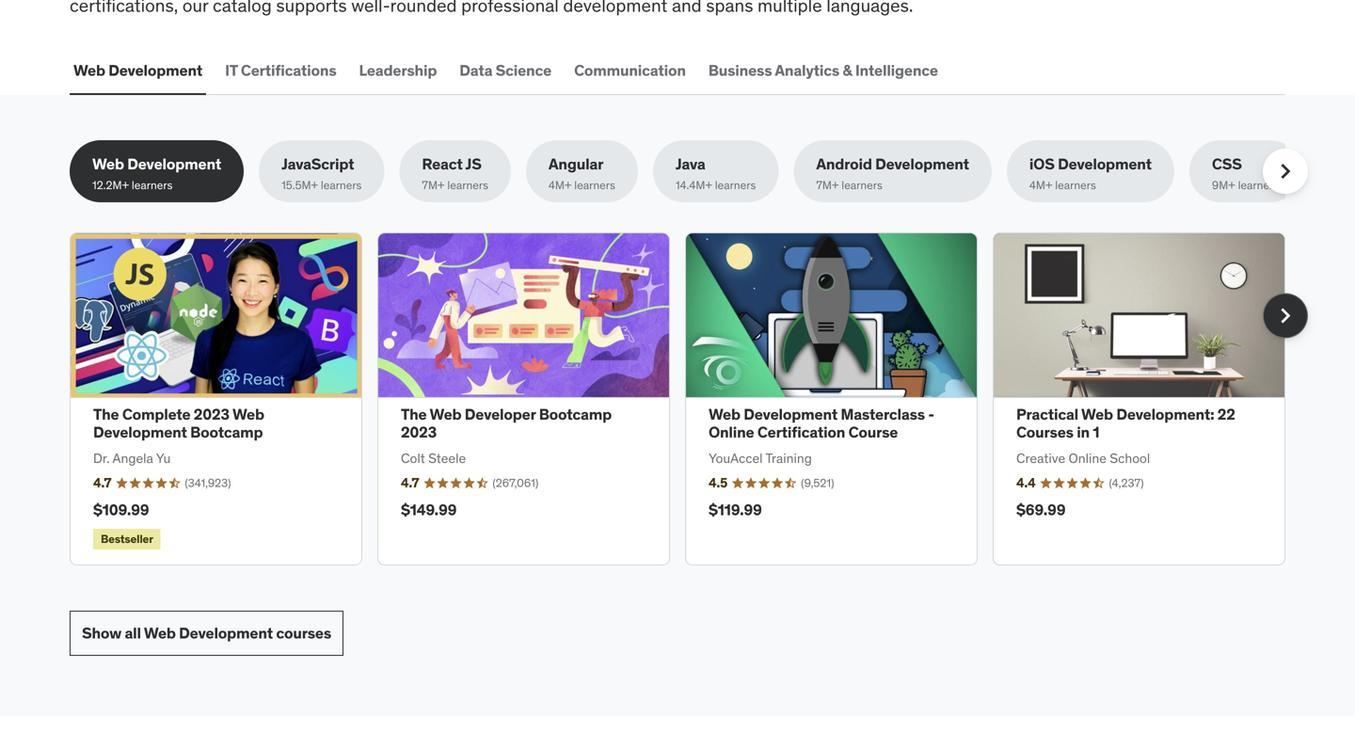 Task type: vqa. For each thing, say whether or not it's contained in the screenshot.
"The Complete 2023 Web Development Bootcamp" link
yes



Task type: describe. For each thing, give the bounding box(es) containing it.
learners inside 'javascript 15.5m+ learners'
[[321, 178, 362, 192]]

9m+
[[1213, 178, 1236, 192]]

the complete 2023 web development bootcamp
[[93, 405, 264, 442]]

topic filters element
[[70, 140, 1309, 203]]

carousel element
[[70, 233, 1309, 566]]

react
[[422, 155, 463, 174]]

development:
[[1117, 405, 1215, 424]]

ios development 4m+ learners
[[1030, 155, 1152, 192]]

show all web development courses
[[82, 624, 331, 643]]

javascript 15.5m+ learners
[[282, 155, 362, 192]]

certifications
[[241, 61, 337, 80]]

15.5m+
[[282, 178, 318, 192]]

react js 7m+ learners
[[422, 155, 489, 192]]

4m+ inside angular 4m+ learners
[[549, 178, 572, 192]]

2023 inside the web developer bootcamp 2023
[[401, 423, 437, 442]]

web development
[[73, 61, 202, 80]]

practical web development: 22 courses in 1 link
[[1017, 405, 1236, 442]]

next image
[[1271, 301, 1301, 331]]

learners inside ios development 4m+ learners
[[1056, 178, 1097, 192]]

business
[[709, 61, 772, 80]]

data science button
[[456, 48, 556, 93]]

data science
[[460, 61, 552, 80]]

it certifications
[[225, 61, 337, 80]]

css
[[1213, 155, 1243, 174]]

communication
[[574, 61, 686, 80]]

it
[[225, 61, 238, 80]]

bootcamp inside the complete 2023 web development bootcamp
[[190, 423, 263, 442]]

development inside the complete 2023 web development bootcamp
[[93, 423, 187, 442]]

web inside the web developer bootcamp 2023
[[430, 405, 462, 424]]

web inside practical web development: 22 courses in 1
[[1082, 405, 1114, 424]]

22
[[1218, 405, 1236, 424]]

certification
[[758, 423, 846, 442]]

css 9m+ learners
[[1213, 155, 1280, 192]]

web inside the complete 2023 web development bootcamp
[[233, 405, 264, 424]]

learners inside angular 4m+ learners
[[575, 178, 616, 192]]

web development button
[[70, 48, 206, 93]]

communication button
[[571, 48, 690, 93]]

the for development
[[93, 405, 119, 424]]

android
[[817, 155, 873, 174]]

javascript
[[282, 155, 354, 174]]

learners inside java 14.4m+ learners
[[715, 178, 756, 192]]

courses
[[276, 624, 331, 643]]



Task type: locate. For each thing, give the bounding box(es) containing it.
1 7m+ from the left
[[422, 178, 445, 192]]

0 horizontal spatial 7m+
[[422, 178, 445, 192]]

1
[[1093, 423, 1100, 442]]

masterclass
[[841, 405, 926, 424]]

all
[[125, 624, 141, 643]]

7m+ inside 'android development 7m+ learners'
[[817, 178, 839, 192]]

business analytics & intelligence
[[709, 61, 939, 80]]

course
[[849, 423, 898, 442]]

the for 2023
[[401, 405, 427, 424]]

show all web development courses link
[[70, 611, 344, 656]]

analytics
[[775, 61, 840, 80]]

2 learners from the left
[[321, 178, 362, 192]]

js
[[466, 155, 482, 174]]

development inside 'android development 7m+ learners'
[[876, 155, 970, 174]]

2023 left developer
[[401, 423, 437, 442]]

business analytics & intelligence button
[[705, 48, 942, 93]]

4m+
[[549, 178, 572, 192], [1030, 178, 1053, 192]]

-
[[929, 405, 935, 424]]

leadership button
[[355, 48, 441, 93]]

4m+ down angular
[[549, 178, 572, 192]]

1 horizontal spatial 4m+
[[1030, 178, 1053, 192]]

learners inside 'android development 7m+ learners'
[[842, 178, 883, 192]]

7m+
[[422, 178, 445, 192], [817, 178, 839, 192]]

development for web development 12.2m+ learners
[[127, 155, 221, 174]]

web inside button
[[73, 61, 105, 80]]

ios
[[1030, 155, 1055, 174]]

learners inside 'css 9m+ learners'
[[1239, 178, 1280, 192]]

next image
[[1271, 156, 1301, 187]]

7m+ down "android"
[[817, 178, 839, 192]]

7m+ for react js
[[422, 178, 445, 192]]

development for ios development 4m+ learners
[[1058, 155, 1152, 174]]

2023 right complete
[[194, 405, 230, 424]]

1 horizontal spatial the
[[401, 405, 427, 424]]

&
[[843, 61, 853, 80]]

development inside button
[[109, 61, 202, 80]]

web inside web development 12.2m+ learners
[[92, 155, 124, 174]]

2023
[[194, 405, 230, 424], [401, 423, 437, 442]]

web development masterclass - online certification course link
[[709, 405, 935, 442]]

practical web development: 22 courses in 1
[[1017, 405, 1236, 442]]

0 horizontal spatial bootcamp
[[190, 423, 263, 442]]

java 14.4m+ learners
[[676, 155, 756, 192]]

practical
[[1017, 405, 1079, 424]]

the
[[93, 405, 119, 424], [401, 405, 427, 424]]

web development 12.2m+ learners
[[92, 155, 221, 192]]

development inside ios development 4m+ learners
[[1058, 155, 1152, 174]]

learners inside web development 12.2m+ learners
[[132, 178, 173, 192]]

learners
[[132, 178, 173, 192], [321, 178, 362, 192], [448, 178, 489, 192], [575, 178, 616, 192], [715, 178, 756, 192], [842, 178, 883, 192], [1056, 178, 1097, 192], [1239, 178, 1280, 192]]

7 learners from the left
[[1056, 178, 1097, 192]]

web inside web development masterclass - online certification course
[[709, 405, 741, 424]]

7m+ for android development
[[817, 178, 839, 192]]

angular
[[549, 155, 604, 174]]

1 horizontal spatial bootcamp
[[539, 405, 612, 424]]

web development masterclass - online certification course
[[709, 405, 935, 442]]

the left developer
[[401, 405, 427, 424]]

leadership
[[359, 61, 437, 80]]

the inside the complete 2023 web development bootcamp
[[93, 405, 119, 424]]

1 horizontal spatial 7m+
[[817, 178, 839, 192]]

science
[[496, 61, 552, 80]]

2023 inside the complete 2023 web development bootcamp
[[194, 405, 230, 424]]

1 the from the left
[[93, 405, 119, 424]]

3 learners from the left
[[448, 178, 489, 192]]

it certifications button
[[221, 48, 340, 93]]

android development 7m+ learners
[[817, 155, 970, 192]]

5 learners from the left
[[715, 178, 756, 192]]

development for web development
[[109, 61, 202, 80]]

the inside the web developer bootcamp 2023
[[401, 405, 427, 424]]

online
[[709, 423, 755, 442]]

development for android development 7m+ learners
[[876, 155, 970, 174]]

learners inside react js 7m+ learners
[[448, 178, 489, 192]]

the web developer bootcamp 2023 link
[[401, 405, 612, 442]]

web
[[73, 61, 105, 80], [92, 155, 124, 174], [233, 405, 264, 424], [430, 405, 462, 424], [709, 405, 741, 424], [1082, 405, 1114, 424], [144, 624, 176, 643]]

the web developer bootcamp 2023
[[401, 405, 612, 442]]

development inside web development 12.2m+ learners
[[127, 155, 221, 174]]

bootcamp
[[539, 405, 612, 424], [190, 423, 263, 442]]

courses
[[1017, 423, 1074, 442]]

developer
[[465, 405, 536, 424]]

1 4m+ from the left
[[549, 178, 572, 192]]

development for web development masterclass - online certification course
[[744, 405, 838, 424]]

angular 4m+ learners
[[549, 155, 616, 192]]

development
[[109, 61, 202, 80], [127, 155, 221, 174], [876, 155, 970, 174], [1058, 155, 1152, 174], [744, 405, 838, 424], [93, 423, 187, 442], [179, 624, 273, 643]]

show
[[82, 624, 122, 643]]

2 the from the left
[[401, 405, 427, 424]]

6 learners from the left
[[842, 178, 883, 192]]

0 horizontal spatial the
[[93, 405, 119, 424]]

java
[[676, 155, 706, 174]]

0 horizontal spatial 2023
[[194, 405, 230, 424]]

the complete 2023 web development bootcamp link
[[93, 405, 264, 442]]

2 4m+ from the left
[[1030, 178, 1053, 192]]

data
[[460, 61, 493, 80]]

intelligence
[[856, 61, 939, 80]]

0 horizontal spatial 4m+
[[549, 178, 572, 192]]

12.2m+
[[92, 178, 129, 192]]

4m+ inside ios development 4m+ learners
[[1030, 178, 1053, 192]]

in
[[1077, 423, 1090, 442]]

4 learners from the left
[[575, 178, 616, 192]]

complete
[[122, 405, 191, 424]]

the left complete
[[93, 405, 119, 424]]

14.4m+
[[676, 178, 713, 192]]

bootcamp inside the web developer bootcamp 2023
[[539, 405, 612, 424]]

8 learners from the left
[[1239, 178, 1280, 192]]

1 horizontal spatial 2023
[[401, 423, 437, 442]]

1 learners from the left
[[132, 178, 173, 192]]

4m+ down ios
[[1030, 178, 1053, 192]]

development inside web development masterclass - online certification course
[[744, 405, 838, 424]]

2 7m+ from the left
[[817, 178, 839, 192]]

7m+ inside react js 7m+ learners
[[422, 178, 445, 192]]

7m+ down the react
[[422, 178, 445, 192]]



